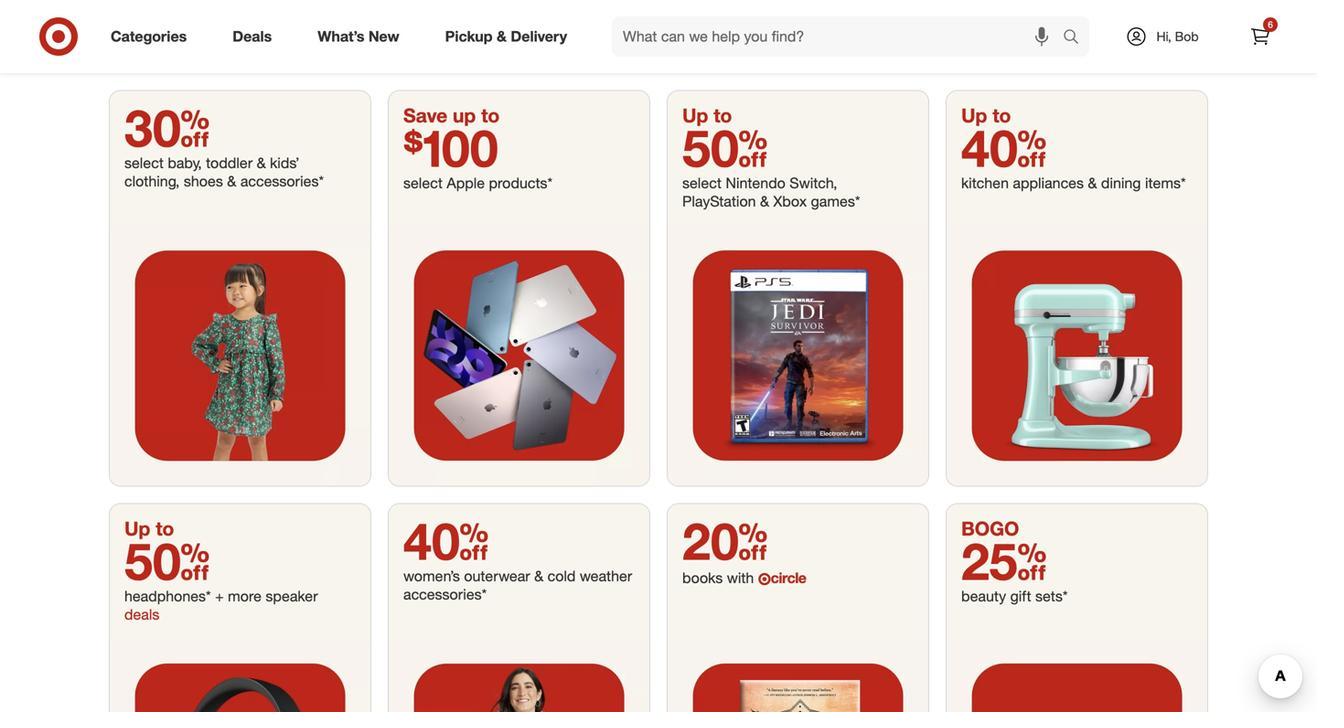 Task type: describe. For each thing, give the bounding box(es) containing it.
beauty gift sets*
[[962, 588, 1068, 606]]

& left dining
[[1088, 174, 1097, 192]]

6
[[1268, 19, 1273, 30]]

appliances
[[1013, 174, 1084, 192]]

40 for 40
[[962, 117, 1047, 179]]

accessories* inside 40 women's outerwear & cold weather accessories*
[[403, 586, 487, 604]]

25
[[962, 530, 1047, 593]]

to up kitchen
[[993, 104, 1011, 127]]

select for 50
[[683, 174, 722, 192]]

0 vertical spatial 50
[[683, 117, 768, 179]]

save up to
[[403, 104, 500, 127]]

kitchen
[[962, 174, 1009, 192]]

search
[[1055, 29, 1099, 47]]

clothing,
[[124, 173, 180, 190]]

deals
[[124, 606, 160, 624]]

women's
[[403, 568, 460, 586]]

& inside 40 women's outerwear & cold weather accessories*
[[534, 568, 544, 586]]

0 horizontal spatial up to
[[124, 518, 174, 541]]

accessories* inside "30 select baby, toddler & kids' clothing, shoes & accessories*"
[[240, 173, 324, 190]]

more
[[228, 588, 262, 606]]

to up nintendo
[[714, 104, 732, 127]]

30 select baby, toddler & kids' clothing, shoes & accessories*
[[124, 97, 324, 190]]

kitchen appliances & dining items*
[[962, 174, 1186, 192]]

bob
[[1175, 28, 1199, 44]]

headphones*
[[124, 588, 211, 606]]

speaker
[[266, 588, 318, 606]]

save
[[403, 104, 448, 127]]

beauty
[[962, 588, 1007, 606]]

kids'
[[270, 154, 300, 172]]

with
[[727, 570, 754, 588]]

select for $100
[[403, 174, 443, 192]]

select apple products*
[[403, 174, 553, 192]]

categories
[[111, 28, 187, 45]]

bogo
[[962, 518, 1020, 541]]

pickup & delivery link
[[430, 16, 590, 57]]

0 horizontal spatial up
[[124, 518, 150, 541]]

to right up
[[481, 104, 500, 127]]

40 for 40 women's outerwear & cold weather accessories*
[[403, 510, 489, 572]]

dining
[[1102, 174, 1141, 192]]

up to for select
[[683, 104, 732, 127]]

deals link
[[217, 16, 295, 57]]

+
[[215, 588, 224, 606]]

new
[[369, 28, 400, 45]]

outerwear
[[464, 568, 530, 586]]

items*
[[1145, 174, 1186, 192]]

up for kitchen appliances & dining items*
[[962, 104, 988, 127]]



Task type: vqa. For each thing, say whether or not it's contained in the screenshot.
select
yes



Task type: locate. For each thing, give the bounding box(es) containing it.
nintendo
[[726, 174, 786, 192]]

50 up playstation
[[683, 117, 768, 179]]

search button
[[1055, 16, 1099, 60]]

products*
[[489, 174, 553, 192]]

2 horizontal spatial select
[[683, 174, 722, 192]]

select up clothing,
[[124, 154, 164, 172]]

up up kitchen
[[962, 104, 988, 127]]

40
[[962, 117, 1047, 179], [403, 510, 489, 572]]

2 horizontal spatial up
[[962, 104, 988, 127]]

delivery
[[511, 28, 567, 45]]

50 up deals
[[124, 530, 210, 593]]

1 vertical spatial 40
[[403, 510, 489, 572]]

up to
[[683, 104, 732, 127], [962, 104, 1011, 127], [124, 518, 174, 541]]

&
[[497, 28, 507, 45], [257, 154, 266, 172], [227, 173, 236, 190], [1088, 174, 1097, 192], [760, 193, 770, 211], [534, 568, 544, 586]]

up up playstation
[[683, 104, 709, 127]]

up
[[453, 104, 476, 127]]

books with
[[683, 570, 758, 588]]

sets*
[[1036, 588, 1068, 606]]

select inside select nintendo switch, playstation & xbox games*
[[683, 174, 722, 192]]

& down nintendo
[[760, 193, 770, 211]]

shoes
[[184, 173, 223, 190]]

accessories*
[[240, 173, 324, 190], [403, 586, 487, 604]]

0 horizontal spatial select
[[124, 154, 164, 172]]

1 vertical spatial 50
[[124, 530, 210, 593]]

6 link
[[1241, 16, 1281, 57]]

select up playstation
[[683, 174, 722, 192]]

1 horizontal spatial 50
[[683, 117, 768, 179]]

hi, bob
[[1157, 28, 1199, 44]]

accessories* down kids'
[[240, 173, 324, 190]]

& left kids'
[[257, 154, 266, 172]]

games*
[[811, 193, 860, 211]]

up to up headphones*
[[124, 518, 174, 541]]

& down toddler
[[227, 173, 236, 190]]

categories link
[[95, 16, 210, 57]]

1 horizontal spatial accessories*
[[403, 586, 487, 604]]

up to for kitchen
[[962, 104, 1011, 127]]

0 horizontal spatial 50
[[124, 530, 210, 593]]

& inside pickup & delivery link
[[497, 28, 507, 45]]

pickup & delivery
[[445, 28, 567, 45]]

& inside select nintendo switch, playstation & xbox games*
[[760, 193, 770, 211]]

2 horizontal spatial up to
[[962, 104, 1011, 127]]

playstation
[[683, 193, 756, 211]]

pickup
[[445, 28, 493, 45]]

accessories* down women's
[[403, 586, 487, 604]]

& left cold
[[534, 568, 544, 586]]

30
[[124, 97, 210, 159]]

headphones* + more speaker deals
[[124, 588, 318, 624]]

xbox
[[774, 193, 807, 211]]

0 vertical spatial accessories*
[[240, 173, 324, 190]]

1 horizontal spatial up to
[[683, 104, 732, 127]]

baby,
[[168, 154, 202, 172]]

select left apple at the top
[[403, 174, 443, 192]]

1 horizontal spatial up
[[683, 104, 709, 127]]

circle
[[771, 570, 806, 588]]

weather
[[580, 568, 632, 586]]

20
[[683, 510, 768, 572]]

apple
[[447, 174, 485, 192]]

what's new
[[318, 28, 400, 45]]

gift
[[1011, 588, 1032, 606]]

1 horizontal spatial 40
[[962, 117, 1047, 179]]

1 vertical spatial accessories*
[[403, 586, 487, 604]]

select
[[124, 154, 164, 172], [403, 174, 443, 192], [683, 174, 722, 192]]

to
[[481, 104, 500, 127], [714, 104, 732, 127], [993, 104, 1011, 127], [156, 518, 174, 541]]

to up headphones*
[[156, 518, 174, 541]]

40 inside 40 women's outerwear & cold weather accessories*
[[403, 510, 489, 572]]

0 horizontal spatial 40
[[403, 510, 489, 572]]

up to up kitchen
[[962, 104, 1011, 127]]

cold
[[548, 568, 576, 586]]

What can we help you find? suggestions appear below search field
[[612, 16, 1068, 57]]

up for select nintendo switch, playstation & xbox games*
[[683, 104, 709, 127]]

up
[[683, 104, 709, 127], [962, 104, 988, 127], [124, 518, 150, 541]]

up up headphones*
[[124, 518, 150, 541]]

what's
[[318, 28, 365, 45]]

50
[[683, 117, 768, 179], [124, 530, 210, 593]]

40 women's outerwear & cold weather accessories*
[[403, 510, 632, 604]]

select inside "30 select baby, toddler & kids' clothing, shoes & accessories*"
[[124, 154, 164, 172]]

books
[[683, 570, 723, 588]]

hi,
[[1157, 28, 1172, 44]]

select nintendo switch, playstation & xbox games*
[[683, 174, 860, 211]]

deals
[[233, 28, 272, 45]]

& right pickup
[[497, 28, 507, 45]]

0 horizontal spatial accessories*
[[240, 173, 324, 190]]

0 vertical spatial 40
[[962, 117, 1047, 179]]

up to up nintendo
[[683, 104, 732, 127]]

what's new link
[[302, 16, 422, 57]]

1 horizontal spatial select
[[403, 174, 443, 192]]

$100
[[403, 117, 498, 179]]

toddler
[[206, 154, 253, 172]]

switch,
[[790, 174, 838, 192]]



